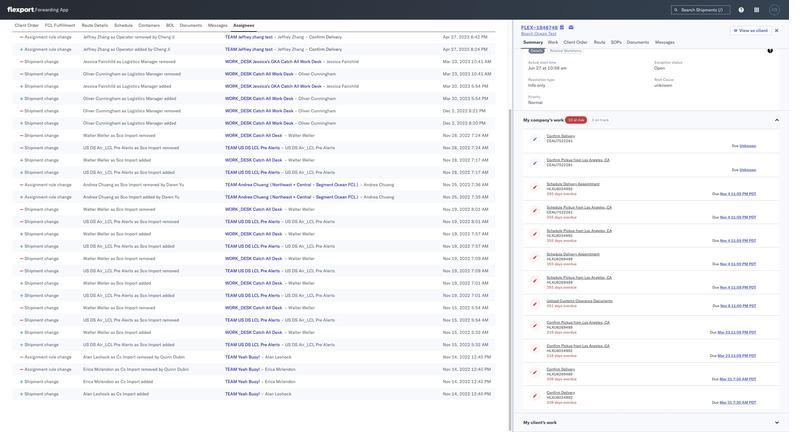 Task type: vqa. For each thing, say whether or not it's contained in the screenshot.


Task type: locate. For each thing, give the bounding box(es) containing it.
3 overdue from the top
[[564, 239, 577, 243]]

1 7:24 from the top
[[472, 133, 481, 138]]

confirm
[[309, 34, 325, 40], [309, 47, 325, 52], [547, 134, 561, 138], [547, 158, 561, 163], [547, 321, 561, 325], [547, 344, 561, 349], [547, 368, 561, 372], [547, 391, 561, 396]]

2 nov 28, 2022 7:17 am from the top
[[443, 170, 489, 175]]

angeles, inside confirm pickup from los angeles, ca hlxu8034992
[[590, 344, 604, 349]]

1 vertical spatial schedule delivery appointment button
[[547, 252, 600, 257]]

days down the schedule delivery appointment hlxu8034992
[[555, 192, 563, 196]]

1 5:54 from the top
[[472, 84, 481, 89]]

bol button
[[164, 20, 177, 32]]

lcl for nov 15, 2022 5:32 am
[[252, 343, 260, 348]]

0 horizontal spatial messages button
[[206, 20, 231, 32]]

ceau7522281 inside confirm pickup from los angeles, ca ceau7522281 due unknown
[[547, 163, 573, 167]]

documents right sops button
[[627, 39, 650, 45]]

25, up nov 25, 2022 7:35 am
[[452, 182, 459, 188]]

overdue down confirm delivery hlxu6269489
[[564, 377, 577, 382]]

nov 28, 2022 7:24 am
[[443, 133, 489, 138], [443, 145, 489, 151]]

from for schedule pickup from los angeles, ca hlxu8034992
[[576, 229, 584, 233]]

manager
[[141, 59, 158, 64], [146, 71, 163, 77], [141, 84, 158, 89], [146, 96, 163, 101], [146, 108, 163, 114], [146, 121, 163, 126]]

31
[[728, 377, 733, 382], [728, 401, 733, 406]]

days up confirm delivery hlxu6269489
[[555, 354, 563, 359]]

1 vertical spatial central
[[297, 195, 311, 200]]

27, for apr 27, 2023 8:24 pm
[[451, 47, 458, 52]]

1 vertical spatial nov 28, 2022 7:17 am
[[443, 170, 489, 175]]

assignment rule change
[[25, 34, 72, 40], [25, 47, 72, 52], [25, 182, 72, 188], [25, 195, 72, 200], [25, 355, 72, 361], [25, 367, 72, 373]]

catch for nov 19, 2022 7:09 am
[[253, 256, 265, 262]]

fairchild
[[98, 59, 116, 64], [342, 59, 359, 64], [98, 84, 116, 89], [342, 84, 359, 89]]

2 355 days overdue from the top
[[547, 215, 577, 220]]

schedule inside the schedule delivery appointment hlxu8034992
[[547, 182, 563, 187]]

1 oliver cunningham as logistics manager removed from the top
[[83, 71, 181, 77]]

pickup down the schedule delivery appointment hlxu8034992
[[564, 205, 575, 210]]

355 for schedule delivery appointment hlxu6269489
[[547, 262, 554, 267]]

nov 15, 2022 5:32 am
[[443, 330, 489, 336], [443, 343, 489, 348]]

walter weller as sco import removed for nov 28, 2022 7:24 am
[[83, 133, 155, 138]]

2 work_desk catch all desk - walter weller from the top
[[225, 158, 315, 163]]

1 vertical spatial 7:17
[[472, 170, 481, 175]]

view as client
[[740, 28, 768, 33]]

3 hlxu8034992 from the top
[[547, 349, 573, 354]]

angeles, inside confirm pickup from los angeles, ca ceau7522281 due unknown
[[590, 158, 604, 163]]

delivery inside schedule delivery appointment hlxu6269489
[[564, 252, 577, 257]]

from inside confirm pickup from los angeles, ca ceau7522281 due unknown
[[574, 158, 582, 163]]

1 vertical spatial due mar 23 11:59 pm pdt
[[710, 354, 757, 359]]

hlxu8034992 down confirm delivery hlxu6269489
[[547, 396, 573, 401]]

0 vertical spatial team yeah buoy! - erica mclendon
[[225, 367, 296, 373]]

oliver cunningham as logistics manager added
[[83, 96, 176, 101], [83, 121, 176, 126]]

11 team from the top
[[225, 318, 237, 323]]

days for schedule delivery appointment hlxu8034992
[[555, 192, 563, 196]]

1 nov 4 11:59 pm pdt button from the top
[[720, 192, 757, 196]]

documents button right bol
[[177, 20, 206, 32]]

2 nov 15, 2022 5:32 am from the top
[[443, 343, 489, 348]]

my for my company's work
[[524, 117, 530, 123]]

days up schedule delivery appointment hlxu6269489
[[555, 239, 563, 243]]

quinn
[[160, 355, 172, 361], [164, 367, 176, 373]]

1 vertical spatial work_desk jessica's gka catch all work desk - jessica fairchild
[[225, 84, 359, 89]]

9 pdt from the top
[[749, 401, 757, 406]]

1 vertical spatial oliver cunningham as logistics manager added
[[83, 121, 176, 126]]

angeles, inside the confirm pickup from los angeles, ca hlxu6269489
[[590, 321, 604, 325]]

1 vertical spatial cheng
[[154, 47, 166, 52]]

6 team us ds lcl pre alerts - us ds air_lcl pre alerts from the top
[[225, 293, 335, 299]]

unknown button
[[740, 144, 757, 148], [740, 168, 757, 172]]

2 vertical spatial confirm pickup from los angeles, ca button
[[547, 344, 610, 349]]

schedule inside schedule delivery appointment hlxu6269489
[[547, 252, 563, 257]]

hlxu6269489 up schedule pickup from los angeles, ca hlxu6269489
[[547, 257, 573, 262]]

reassigned
[[136, 22, 157, 27]]

los down the confirm pickup from los angeles, ca hlxu6269489
[[583, 344, 589, 349]]

fcl) for nov 25, 2022 7:36 am
[[348, 182, 359, 188]]

0 vertical spatial messages button
[[206, 20, 231, 32]]

0 vertical spatial nov 15, 2022 5:54 am
[[443, 306, 489, 311]]

ocean for nov 25, 2022 7:36 am
[[335, 182, 347, 188]]

2 vertical spatial ocean
[[335, 195, 347, 200]]

7:01
[[472, 281, 481, 286], [472, 293, 481, 299]]

from down upload customs clearance documents button
[[574, 321, 582, 325]]

erica
[[83, 367, 93, 373], [265, 367, 275, 373], [83, 380, 93, 385], [265, 380, 275, 385]]

at down the "start"
[[543, 65, 547, 71]]

0 vertical spatial at
[[543, 65, 547, 71]]

1 vertical spatial unknown button
[[740, 168, 757, 172]]

0 vertical spatial nov 19, 2022 8:01 am
[[443, 207, 489, 212]]

27, down apr 27, 2023 8:42 pm
[[451, 47, 458, 52]]

1 vertical spatial confirm delivery button
[[547, 368, 575, 373]]

andrea chueng as sco import removed by daren yu
[[83, 182, 184, 188]]

4 4 from the top
[[728, 262, 731, 267]]

details down summary
[[531, 48, 543, 53]]

1 vertical spatial 209
[[547, 401, 554, 406]]

7:57 for us ds air_lcl pre alerts
[[472, 244, 481, 249]]

confirm pickup from los angeles, ca button down upload customs clearance documents button
[[547, 321, 610, 326]]

fcl fulfillment button
[[43, 20, 79, 32]]

0 horizontal spatial messages
[[208, 23, 228, 28]]

1 nov 19, 2022 7:57 am from the top
[[443, 232, 489, 237]]

21 shipment change from the top
[[25, 330, 59, 336]]

work_desk
[[225, 59, 252, 64], [225, 71, 252, 77], [225, 84, 252, 89], [225, 96, 252, 101], [225, 108, 252, 114], [225, 121, 252, 126], [225, 133, 252, 138], [225, 158, 252, 163], [225, 207, 252, 212], [225, 232, 252, 237], [225, 256, 252, 262], [225, 281, 252, 286], [225, 306, 252, 311], [225, 330, 252, 336]]

savant right 'bol' button
[[178, 22, 191, 27]]

0 vertical spatial 216 days overdue
[[547, 331, 577, 335]]

assignment for jeffrey zhang as operator added by cheng ji
[[25, 47, 48, 52]]

overdue for schedule pickup from los angeles, ca ceau7522281
[[564, 215, 577, 220]]

1 confirm pickup from los angeles, ca button from the top
[[547, 158, 610, 163]]

7:30 for confirm delivery hlxu6269489
[[733, 377, 741, 382]]

los inside schedule pickup from los angeles, ca hlxu6269489
[[585, 276, 591, 280]]

7:30 for confirm delivery hlxu8034992
[[733, 401, 741, 406]]

4 days from the top
[[555, 262, 563, 267]]

1 work_desk catch all desk - walter weller from the top
[[225, 133, 315, 138]]

3 schedule pickup from los angeles, ca button from the top
[[547, 276, 612, 281]]

due for schedule delivery appointment hlxu8034992
[[713, 192, 719, 196]]

5 days from the top
[[555, 286, 563, 290]]

355 down schedule delivery appointment hlxu6269489
[[547, 262, 554, 267]]

5 assignment rule change from the top
[[25, 355, 72, 361]]

angeles, inside schedule pickup from los angeles, ca ceau7522281
[[592, 205, 606, 210]]

lcl for nov 28, 2022 7:24 am
[[252, 145, 260, 151]]

1 vertical spatial operator
[[116, 34, 134, 40]]

related workitems
[[550, 48, 582, 53]]

1 vertical spatial ocean
[[335, 182, 347, 188]]

1 segment from the top
[[316, 182, 333, 188]]

1 vertical spatial 23,
[[452, 71, 459, 77]]

los inside confirm pickup from los angeles, ca hlxu8034992
[[583, 344, 589, 349]]

216 days overdue up confirm delivery hlxu6269489
[[547, 354, 577, 359]]

2, for dec 2, 2022 8:20 pm
[[452, 121, 456, 126]]

upload
[[547, 299, 559, 304]]

2 assignment rule change from the top
[[25, 47, 72, 52]]

1 nov 15, 2022 5:54 am from the top
[[443, 306, 489, 311]]

nov 4 11:59 pm pdt button for hlxu6269489
[[720, 286, 757, 290]]

from inside the confirm pickup from los angeles, ca hlxu6269489
[[574, 321, 582, 325]]

overdue down the schedule delivery appointment hlxu8034992
[[564, 192, 577, 196]]

(northeast for andrea chueng as sco import removed by daren yu
[[270, 182, 292, 188]]

import
[[125, 133, 138, 138], [148, 145, 161, 151], [125, 158, 138, 163], [148, 170, 161, 175], [129, 182, 142, 188], [129, 195, 142, 200], [125, 207, 138, 212], [148, 219, 161, 225], [125, 232, 138, 237], [148, 244, 161, 249], [125, 256, 138, 262], [148, 269, 161, 274], [125, 281, 138, 286], [148, 293, 161, 299], [125, 306, 138, 311], [148, 318, 161, 323], [125, 330, 138, 336], [148, 343, 161, 348], [123, 355, 136, 361], [127, 367, 140, 373], [127, 380, 140, 385], [123, 392, 136, 398]]

1 vertical spatial dec
[[443, 121, 451, 126]]

schedule pickup from los angeles, ca button down schedule pickup from los angeles, ca ceau7522281
[[547, 229, 612, 234]]

ca inside confirm pickup from los angeles, ca ceau7522281 due unknown
[[605, 158, 610, 163]]

209 days overdue down confirm delivery hlxu8034992
[[547, 401, 577, 406]]

confirm inside confirm pickup from los angeles, ca ceau7522281 due unknown
[[547, 158, 561, 163]]

dec 2, 2022 8:20 pm
[[443, 121, 486, 126]]

from down schedule delivery appointment hlxu6269489
[[576, 276, 584, 280]]

1 horizontal spatial route
[[594, 39, 606, 45]]

2 team us ds lcl pre alerts - us ds air_lcl pre alerts from the top
[[225, 170, 335, 175]]

risk
[[578, 118, 584, 122]]

4 355 from the top
[[547, 262, 554, 267]]

confirm delivery button
[[547, 134, 575, 139], [547, 368, 575, 373], [547, 391, 575, 396]]

confirm inside confirm delivery hlxu6269489
[[547, 368, 561, 372]]

8 overdue from the top
[[564, 354, 577, 359]]

3 assignment from the top
[[25, 182, 48, 188]]

los inside schedule pickup from los angeles, ca hlxu8034992
[[585, 229, 591, 233]]

overdue down schedule pickup from los angeles, ca hlxu8034992
[[564, 239, 577, 243]]

1 5:32 from the top
[[472, 330, 481, 336]]

due mar 23 11:59 pm pdt for confirm pickup from los angeles, ca hlxu6269489
[[710, 331, 757, 335]]

overdue down customs at right
[[564, 304, 577, 309]]

flexport. image
[[7, 7, 35, 13]]

216 down 351
[[547, 331, 554, 335]]

2 vertical spatial documents
[[594, 299, 613, 304]]

4 for schedule delivery appointment hlxu8034992
[[728, 192, 731, 196]]

3 lcl from the top
[[252, 219, 260, 225]]

1 vertical spatial work
[[547, 421, 557, 426]]

ca
[[605, 158, 610, 163], [607, 205, 612, 210], [607, 229, 612, 233], [607, 276, 612, 280], [605, 321, 610, 325], [605, 344, 610, 349]]

1 schedule delivery appointment button from the top
[[547, 182, 600, 187]]

0 horizontal spatial omkar
[[83, 22, 96, 27]]

209 days overdue for hlxu8034992
[[547, 401, 577, 406]]

hlxu8034992 up schedule pickup from los angeles, ca ceau7522281
[[547, 187, 573, 192]]

due inside confirm delivery ceau7522281 due unknown
[[732, 144, 739, 148]]

21 shipment from the top
[[25, 330, 43, 336]]

2 5:54 from the top
[[472, 96, 481, 101]]

2 assignment from the top
[[25, 47, 48, 52]]

355 for schedule pickup from los angeles, ca ceau7522281
[[547, 215, 554, 220]]

7:17 for us ds air_lcl pre alerts
[[472, 170, 481, 175]]

cs up erica mclendon as cs import added
[[121, 367, 126, 373]]

overdue for schedule pickup from los angeles, ca hlxu8034992
[[564, 239, 577, 243]]

messages left 'assignees'
[[208, 23, 228, 28]]

pickup down "351 days overdue"
[[562, 321, 573, 325]]

1 vertical spatial due mar 31 7:30 am pdt
[[712, 401, 757, 406]]

0 vertical spatial schedule delivery appointment button
[[547, 182, 600, 187]]

0 vertical spatial yu
[[179, 182, 184, 188]]

sops
[[611, 39, 622, 45]]

ca inside schedule pickup from los angeles, ca hlxu8034992
[[607, 229, 612, 233]]

15, for walter weller as sco import added
[[452, 330, 459, 336]]

unknown button for confirm delivery ceau7522281 due unknown
[[740, 144, 757, 148]]

weller
[[97, 133, 110, 138], [302, 133, 315, 138], [97, 158, 110, 163], [302, 158, 315, 163], [97, 207, 110, 212], [302, 207, 315, 212], [97, 232, 110, 237], [302, 232, 315, 237], [97, 256, 110, 262], [302, 256, 315, 262], [97, 281, 110, 286], [302, 281, 315, 286], [97, 306, 110, 311], [302, 306, 315, 311], [97, 330, 110, 336], [302, 330, 315, 336]]

8 days from the top
[[555, 354, 563, 359]]

0 vertical spatial due mar 23 11:59 pm pdt
[[710, 331, 757, 335]]

overdue down confirm delivery hlxu8034992
[[564, 401, 577, 406]]

1 vertical spatial details
[[531, 48, 543, 53]]

2 20, from the top
[[452, 96, 459, 101]]

confirm pickup from los angeles, ca button down the confirm pickup from los angeles, ca hlxu6269489
[[547, 344, 610, 349]]

angeles, inside schedule pickup from los angeles, ca hlxu8034992
[[592, 229, 606, 233]]

from inside schedule pickup from los angeles, ca hlxu6269489
[[576, 276, 584, 280]]

355 days overdue down schedule pickup from los angeles, ca hlxu8034992
[[547, 239, 577, 243]]

all
[[294, 59, 299, 64], [266, 71, 271, 77], [294, 84, 299, 89], [266, 96, 271, 101], [266, 108, 271, 114], [266, 121, 271, 126], [266, 133, 271, 138], [266, 158, 271, 163], [266, 207, 271, 212], [266, 232, 271, 237], [266, 256, 271, 262], [266, 281, 271, 286], [266, 306, 271, 311], [266, 330, 271, 336]]

14 shipment change from the top
[[25, 244, 59, 249]]

route left sops
[[594, 39, 606, 45]]

pickup down schedule delivery appointment hlxu6269489
[[564, 276, 575, 280]]

confirm delivery button for ceau7522281
[[547, 134, 575, 139]]

catch for nov 15, 2022 5:32 am
[[253, 330, 265, 336]]

from inside schedule pickup from los angeles, ca hlxu8034992
[[576, 229, 584, 233]]

4 rule from the top
[[49, 195, 56, 200]]

lcl for nov 15, 2022 5:54 am
[[252, 318, 260, 323]]

pickup up the schedule delivery appointment hlxu8034992
[[562, 158, 573, 163]]

1 vertical spatial my
[[524, 421, 530, 426]]

5 19, from the top
[[452, 256, 459, 262]]

11:59 for schedule delivery appointment hlxu8034992
[[731, 192, 742, 196]]

355 down the schedule delivery appointment hlxu8034992
[[547, 192, 554, 196]]

cheng for jeffrey zhang as operator added by cheng ji
[[154, 47, 166, 52]]

2 216 from the top
[[547, 354, 554, 359]]

0 horizontal spatial order
[[28, 23, 39, 28]]

appointment inside schedule delivery appointment hlxu6269489
[[578, 252, 600, 257]]

1 vertical spatial mar 31 7:30 am pdt button
[[720, 401, 757, 406]]

at inside actual start time jun 27 at 10:58 am
[[543, 65, 547, 71]]

team us ds lcl pre alerts - us ds air_lcl pre alerts for nov 19, 2022 7:09 am
[[225, 269, 335, 274]]

1 vertical spatial 8:01
[[472, 219, 481, 225]]

31 for confirm delivery hlxu8034992
[[728, 401, 733, 406]]

2 vertical spatial operator
[[116, 47, 134, 52]]

confirm inside the confirm pickup from los angeles, ca hlxu6269489
[[547, 321, 561, 325]]

work
[[548, 39, 558, 45], [300, 59, 311, 64], [272, 71, 282, 77], [300, 84, 311, 89], [272, 96, 282, 101], [272, 108, 282, 114], [272, 121, 282, 126]]

355 days overdue down the schedule delivery appointment hlxu8034992
[[547, 192, 577, 196]]

5 shipment from the top
[[25, 108, 43, 114]]

dec up dec 2, 2022 8:20 pm
[[443, 108, 451, 114]]

1 dec from the top
[[443, 108, 451, 114]]

client order down flexport. image
[[15, 23, 39, 28]]

1 vertical spatial 209 days overdue
[[547, 401, 577, 406]]

1 vertical spatial nov 19, 2022 7:09 am
[[443, 269, 489, 274]]

0 vertical spatial nov 28, 2022 7:17 am
[[443, 158, 489, 163]]

0 vertical spatial confirm delivery button
[[547, 134, 575, 139]]

los for schedule pickup from los angeles, ca ceau7522281
[[585, 205, 591, 210]]

23 for confirm pickup from los angeles, ca hlxu8034992
[[726, 354, 731, 359]]

at
[[543, 65, 547, 71], [574, 118, 577, 122]]

cs up erica mclendon as cs import removed by quinn dubin at the bottom
[[116, 355, 122, 361]]

27, up apr 27, 2023 8:24 pm
[[451, 34, 458, 40]]

angeles, for confirm pickup from los angeles, ca ceau7522281 due unknown
[[590, 158, 604, 163]]

pickup inside the confirm pickup from los angeles, ca hlxu6269489
[[562, 321, 573, 325]]

0 vertical spatial messages
[[208, 23, 228, 28]]

work left 10
[[554, 117, 564, 123]]

0 vertical spatial oliver cunningham as logistics manager removed
[[83, 71, 181, 77]]

documents button right sops
[[625, 37, 653, 49]]

cheng
[[158, 34, 171, 40], [154, 47, 166, 52]]

2 vertical spatial confirm delivery button
[[547, 391, 575, 396]]

dec down dec 2, 2022 8:21 pm
[[443, 121, 451, 126]]

6 shipment change from the top
[[25, 121, 59, 126]]

1 nov 14, 2022 12:40 pm from the top
[[443, 355, 491, 361]]

pickup down the confirm pickup from los angeles, ca hlxu6269489
[[562, 344, 573, 349]]

test for jeffrey zhang as operator removed by cheng ji
[[265, 34, 273, 40]]

2 hlxu8034992 from the top
[[547, 234, 573, 238]]

overdue down confirm pickup from los angeles, ca hlxu8034992
[[564, 354, 577, 359]]

2 12:40 from the top
[[472, 367, 484, 373]]

1 vertical spatial nov 15, 2022 5:32 am
[[443, 343, 489, 348]]

1 appointment from the top
[[578, 182, 600, 187]]

los down the schedule delivery appointment hlxu8034992
[[585, 205, 591, 210]]

ca inside confirm pickup from los angeles, ca hlxu8034992
[[605, 344, 610, 349]]

schedule delivery appointment button down schedule pickup from los angeles, ca hlxu8034992
[[547, 252, 600, 257]]

rule for andrea chueng as sco import added by daren yu
[[49, 195, 56, 200]]

days down the confirm pickup from los angeles, ca hlxu6269489
[[555, 331, 563, 335]]

messages button left 'assignees'
[[206, 20, 231, 32]]

12:40 for erica mclendon as cs import removed by quinn dubin
[[472, 367, 484, 373]]

assignment rule change for jeffrey zhang as operator removed by cheng ji
[[25, 34, 72, 40]]

details left schedule "button"
[[94, 23, 108, 28]]

+ for andrea chueng as sco import added by daren yu
[[293, 195, 296, 200]]

3 355 from the top
[[547, 239, 554, 243]]

pickup for schedule pickup from los angeles, ca hlxu8034992
[[564, 229, 575, 233]]

catch for dec 2, 2022 8:20 pm
[[253, 121, 265, 126]]

rule for jeffrey zhang as operator removed by cheng ji
[[49, 34, 56, 40]]

los down clearance
[[583, 321, 589, 325]]

apr up apr 27, 2023 8:24 pm
[[443, 34, 450, 40]]

0 vertical spatial (northeast
[[270, 182, 292, 188]]

355 for schedule pickup from los angeles, ca hlxu6269489
[[547, 286, 554, 290]]

1 vertical spatial yu
[[175, 195, 180, 200]]

2 team from the top
[[225, 47, 237, 52]]

0 vertical spatial oliver cunningham as logistics manager added
[[83, 96, 176, 101]]

logistics
[[122, 59, 140, 64], [127, 71, 145, 77], [122, 84, 140, 89], [127, 96, 145, 101], [127, 108, 145, 114], [127, 121, 145, 126]]

1 vertical spatial team yeah buoy! - erica mclendon
[[225, 380, 296, 385]]

15 team from the top
[[225, 380, 237, 385]]

0 vertical spatial team jeffrey zhang test - jeffrey zhang - confirm delivery
[[225, 34, 342, 40]]

1 vertical spatial client order button
[[561, 37, 592, 49]]

work_desk jessica's gka catch all work desk - jessica fairchild
[[225, 59, 359, 64], [225, 84, 359, 89]]

1 vertical spatial 7:09
[[472, 269, 481, 274]]

4 team us ds lcl pre alerts - us ds air_lcl pre alerts from the top
[[225, 244, 335, 249]]

pickup inside confirm pickup from los angeles, ca hlxu8034992
[[562, 344, 573, 349]]

355 days overdue down schedule pickup from los angeles, ca ceau7522281
[[547, 215, 577, 220]]

all for mar 23, 2023 10:41 am
[[266, 71, 271, 77]]

7:01 for us ds air_lcl pre alerts
[[472, 293, 481, 299]]

1 vertical spatial 2,
[[452, 121, 456, 126]]

216 days overdue
[[547, 331, 577, 335], [547, 354, 577, 359]]

2 nov 19, 2022 7:09 am from the top
[[443, 269, 489, 274]]

documents right clearance
[[594, 299, 613, 304]]

2 my from the top
[[524, 421, 530, 426]]

from
[[574, 158, 582, 163], [576, 205, 584, 210], [576, 229, 584, 233], [576, 276, 584, 280], [574, 321, 582, 325], [574, 344, 582, 349]]

1 8:01 from the top
[[472, 207, 481, 212]]

unknown
[[740, 144, 757, 148], [740, 168, 757, 172]]

catch
[[281, 59, 293, 64], [253, 71, 265, 77], [281, 84, 293, 89], [253, 96, 265, 101], [253, 108, 265, 114], [253, 121, 265, 126], [253, 133, 265, 138], [253, 158, 265, 163], [253, 207, 265, 212], [253, 232, 265, 237], [253, 256, 265, 262], [253, 281, 265, 286], [253, 306, 265, 311], [253, 330, 265, 336]]

0 vertical spatial 23
[[726, 331, 731, 335]]

0 vertical spatial jessica's
[[253, 59, 270, 64]]

209
[[547, 377, 554, 382], [547, 401, 554, 406]]

1 nov 19, 2022 8:01 am from the top
[[443, 207, 489, 212]]

23, for work_desk catch all work desk - oliver cunningham
[[452, 71, 459, 77]]

pdt for schedule pickup from los angeles, ca hlxu6269489
[[749, 286, 757, 290]]

fulfillment
[[54, 23, 75, 28]]

2 schedule pickup from los angeles, ca button from the top
[[547, 229, 612, 234]]

0 vertical spatial central
[[297, 182, 311, 188]]

0 vertical spatial documents
[[180, 23, 202, 28]]

0 vertical spatial confirm pickup from los angeles, ca button
[[547, 158, 610, 163]]

pickup inside schedule pickup from los angeles, ca hlxu6269489
[[564, 276, 575, 280]]

1 horizontal spatial documents button
[[625, 37, 653, 49]]

mclendon
[[94, 367, 114, 373], [276, 367, 296, 373], [94, 380, 114, 385], [276, 380, 296, 385]]

355 days overdue down schedule delivery appointment hlxu6269489
[[547, 262, 577, 267]]

nov 14, 2022 12:40 pm for alan leshock as cs import added
[[443, 392, 491, 398]]

confirm pickup from los angeles, ca button up the schedule delivery appointment hlxu8034992
[[547, 158, 610, 163]]

documents inside upload customs clearance documents button
[[594, 299, 613, 304]]

delivery inside confirm delivery hlxu6269489
[[562, 368, 575, 372]]

8
[[729, 304, 731, 309]]

appointment inside the schedule delivery appointment hlxu8034992
[[578, 182, 600, 187]]

order
[[28, 23, 39, 28], [577, 39, 588, 45]]

angeles, inside schedule pickup from los angeles, ca hlxu6269489
[[592, 276, 606, 280]]

cunningham
[[96, 71, 121, 77], [311, 71, 336, 77], [96, 96, 121, 101], [311, 96, 336, 101], [96, 108, 121, 114], [311, 108, 336, 114], [96, 121, 121, 126], [311, 121, 336, 126]]

desk
[[312, 59, 322, 64], [284, 71, 294, 77], [312, 84, 322, 89], [284, 96, 294, 101], [284, 108, 294, 114], [284, 121, 294, 126], [272, 133, 282, 138], [272, 158, 282, 163], [272, 207, 282, 212], [272, 232, 282, 237], [272, 256, 282, 262], [272, 281, 282, 286], [272, 306, 282, 311], [272, 330, 282, 336]]

2023 for jeffrey zhang as operator removed by cheng ji
[[459, 34, 470, 40]]

us ds air_lcl pre alerts as sco import added for nov 28, 2022 7:17 am
[[83, 170, 175, 175]]

erica mclendon as cs import added
[[83, 380, 153, 385]]

1 vertical spatial ji
[[168, 47, 170, 52]]

due for confirm pickup from los angeles, ca hlxu8034992
[[710, 354, 717, 359]]

4
[[728, 192, 731, 196], [728, 215, 731, 220], [728, 239, 731, 243], [728, 262, 731, 267], [728, 286, 731, 290]]

schedule inside schedule pickup from los angeles, ca ceau7522281
[[547, 205, 563, 210]]

oliver cunningham as logistics manager removed down jessica fairchild as logistics manager added
[[83, 108, 181, 114]]

2 team yeah buoy! - erica mclendon from the top
[[225, 380, 296, 385]]

2 7:24 from the top
[[472, 145, 481, 151]]

pickup inside confirm pickup from los angeles, ca ceau7522281 due unknown
[[562, 158, 573, 163]]

2 segment from the top
[[316, 195, 333, 200]]

0 vertical spatial 209
[[547, 377, 554, 382]]

1 vertical spatial nov 19, 2022 7:57 am
[[443, 244, 489, 249]]

due mar 23 11:59 pm pdt
[[710, 331, 757, 335], [710, 354, 757, 359]]

1 buoy! from the top
[[249, 355, 260, 361]]

1 vertical spatial 23
[[726, 354, 731, 359]]

overdue down schedule delivery appointment hlxu6269489
[[564, 262, 577, 267]]

0 vertical spatial work
[[554, 117, 564, 123]]

work_desk catch all desk - walter weller for nov 19, 2022 7:01 am
[[225, 281, 315, 286]]

4 us ds air_lcl pre alerts as sco import removed from the top
[[83, 318, 179, 323]]

ceau7522281 inside schedule pickup from los angeles, ca ceau7522281
[[547, 210, 573, 215]]

central for andrea chueng as sco import added by daren yu
[[297, 195, 311, 200]]

22 shipment change from the top
[[25, 343, 59, 348]]

hlxu8034992 up schedule delivery appointment hlxu6269489
[[547, 234, 573, 238]]

hlxu6269489 up confirm delivery hlxu8034992
[[547, 373, 573, 377]]

priority normal
[[529, 95, 543, 105]]

route
[[82, 23, 93, 28], [594, 39, 606, 45]]

3 nov 14, 2022 12:40 pm from the top
[[443, 380, 491, 385]]

ca inside the confirm pickup from los angeles, ca hlxu6269489
[[605, 321, 610, 325]]

customs
[[560, 299, 575, 304]]

confirm inside confirm delivery hlxu8034992
[[547, 391, 561, 396]]

1 vertical spatial 7:01
[[472, 293, 481, 299]]

am
[[561, 65, 567, 71]]

due for schedule pickup from los angeles, ca hlxu6269489
[[713, 286, 719, 290]]

unknown button for confirm pickup from los angeles, ca ceau7522281 due unknown
[[740, 168, 757, 172]]

team jeffrey zhang test - jeffrey zhang - confirm delivery
[[225, 34, 342, 40], [225, 47, 342, 52]]

0 vertical spatial unknown button
[[740, 144, 757, 148]]

216 up confirm delivery hlxu6269489
[[547, 354, 554, 359]]

2 jessica's from the top
[[253, 84, 270, 89]]

overdue down schedule pickup from los angeles, ca hlxu6269489
[[564, 286, 577, 290]]

5 shipment change from the top
[[25, 108, 59, 114]]

overdue down the confirm pickup from los angeles, ca hlxu6269489
[[564, 331, 577, 335]]

overdue
[[564, 192, 577, 196], [564, 215, 577, 220], [564, 239, 577, 243], [564, 262, 577, 267], [564, 286, 577, 290], [564, 304, 577, 309], [564, 331, 577, 335], [564, 354, 577, 359], [564, 377, 577, 382], [564, 401, 577, 406]]

omkar right containers button
[[164, 22, 177, 27]]

10 overdue from the top
[[564, 401, 577, 406]]

209 down confirm delivery hlxu6269489
[[547, 377, 554, 382]]

216 for confirm pickup from los angeles, ca hlxu8034992
[[547, 354, 554, 359]]

from inside schedule pickup from los angeles, ca ceau7522281
[[576, 205, 584, 210]]

appointment up schedule pickup from los angeles, ca ceau7522281
[[578, 182, 600, 187]]

my inside button
[[524, 421, 530, 426]]

due nov 4 11:59 pm pdt for ceau7522281
[[713, 215, 757, 220]]

3 nov 4 11:59 pm pdt button from the top
[[720, 239, 757, 243]]

schedule inside schedule pickup from los angeles, ca hlxu6269489
[[547, 276, 563, 280]]

los inside the confirm pickup from los angeles, ca hlxu6269489
[[583, 321, 589, 325]]

work for my company's work
[[554, 117, 564, 123]]

pickup inside schedule pickup from los angeles, ca ceau7522281
[[564, 205, 575, 210]]

cheng down containers button
[[154, 47, 166, 52]]

4 work_desk catch all work desk - oliver cunningham from the top
[[225, 121, 336, 126]]

0 vertical spatial team andrea chueng (northeast + central - segment ocean fcl) - andrea chueng
[[225, 182, 394, 188]]

0 vertical spatial client order
[[15, 23, 39, 28]]

os button
[[768, 3, 782, 17]]

at right 10
[[574, 118, 577, 122]]

ceau7522281 up the schedule delivery appointment hlxu8034992
[[547, 163, 573, 167]]

1 vertical spatial confirm pickup from los angeles, ca button
[[547, 321, 610, 326]]

ca inside schedule pickup from los angeles, ca ceau7522281
[[607, 205, 612, 210]]

1 horizontal spatial client
[[564, 39, 576, 45]]

walter weller as sco import added
[[83, 158, 151, 163], [83, 232, 151, 237], [83, 281, 151, 286], [83, 330, 151, 336]]

nov 19, 2022 7:57 am for team us ds lcl pre alerts - us ds air_lcl pre alerts
[[443, 244, 489, 249]]

0 vertical spatial 7:17
[[472, 158, 481, 163]]

0 vertical spatial fcl)
[[348, 182, 359, 188]]

central for andrea chueng as sco import removed by daren yu
[[297, 182, 311, 188]]

1 28, from the top
[[452, 133, 459, 138]]

hlxu6269489 down "351 days overdue"
[[547, 326, 573, 330]]

2 team yeah buoy! - alan leshock from the top
[[225, 392, 291, 398]]

jessica's
[[253, 59, 270, 64], [253, 84, 270, 89]]

19,
[[452, 207, 459, 212], [452, 219, 459, 225], [452, 232, 459, 237], [452, 244, 459, 249], [452, 256, 459, 262], [452, 269, 459, 274], [452, 281, 459, 286], [452, 293, 459, 299]]

daren
[[166, 182, 178, 188], [162, 195, 174, 200]]

savant
[[97, 22, 111, 27], [178, 22, 191, 27]]

documents right 'bol' button
[[180, 23, 202, 28]]

days for schedule pickup from los angeles, ca ceau7522281
[[555, 215, 563, 220]]

cs down erica mclendon as cs import added
[[116, 392, 122, 398]]

schedule
[[114, 23, 133, 28], [547, 182, 563, 187], [547, 205, 563, 210], [547, 229, 563, 233], [547, 252, 563, 257], [547, 276, 563, 280]]

bosch ocean test link
[[521, 31, 557, 37]]

1 confirm delivery button from the top
[[547, 134, 575, 139]]

pickup inside schedule pickup from los angeles, ca hlxu8034992
[[564, 229, 575, 233]]

1 vertical spatial quinn
[[164, 367, 176, 373]]

0 horizontal spatial ji
[[168, 47, 170, 52]]

25, down nov 25, 2022 7:36 am
[[452, 195, 459, 200]]

25, for nov 25, 2022 7:35 am
[[452, 195, 459, 200]]

0 horizontal spatial route
[[82, 23, 93, 28]]

0 vertical spatial 7:30
[[733, 377, 741, 382]]

0 vertical spatial 7:01
[[472, 281, 481, 286]]

mar 31 7:30 am pdt button for confirm delivery hlxu8034992
[[720, 401, 757, 406]]

mar 23, 2023 10:41 am for work_desk jessica's gka catch all work desk - jessica fairchild
[[443, 59, 492, 64]]

from inside confirm pickup from los angeles, ca hlxu8034992
[[574, 344, 582, 349]]

1 unknown button from the top
[[740, 144, 757, 148]]

-
[[274, 34, 277, 40], [305, 34, 308, 40], [274, 47, 277, 52], [305, 47, 308, 52], [323, 59, 326, 64], [295, 71, 297, 77], [323, 84, 326, 89], [295, 96, 297, 101], [295, 108, 297, 114], [295, 121, 297, 126], [285, 133, 287, 138], [281, 145, 284, 151], [285, 158, 287, 163], [281, 170, 284, 175], [313, 182, 315, 188], [360, 182, 363, 188], [313, 195, 315, 200], [360, 195, 363, 200], [285, 207, 287, 212], [281, 219, 284, 225], [285, 232, 287, 237], [281, 244, 284, 249], [285, 256, 287, 262], [281, 269, 284, 274], [285, 281, 287, 286], [281, 293, 284, 299], [285, 306, 287, 311], [281, 318, 284, 323], [285, 330, 287, 336], [281, 343, 284, 348], [261, 355, 264, 361], [261, 367, 264, 373], [261, 380, 264, 385], [261, 392, 264, 398]]

1 horizontal spatial at
[[574, 118, 577, 122]]

8 shipment change from the top
[[25, 145, 59, 151]]

hlxu6269489 up the upload
[[547, 281, 573, 285]]

segment for nov 25, 2022 7:35 am
[[316, 195, 333, 200]]

us ds air_lcl pre alerts as sco import added for nov 19, 2022 7:01 am
[[83, 293, 175, 299]]

nov 28, 2022 7:17 am
[[443, 158, 489, 163], [443, 170, 489, 175]]

my left company's
[[524, 117, 530, 123]]

0 vertical spatial order
[[28, 23, 39, 28]]

overdue for schedule pickup from los angeles, ca hlxu6269489
[[564, 286, 577, 290]]

schedule pickup from los angeles, ca button down the schedule delivery appointment hlxu8034992
[[547, 205, 612, 210]]

schedule delivery appointment button
[[547, 182, 600, 187], [547, 252, 600, 257]]

los inside confirm pickup from los angeles, ca ceau7522281 due unknown
[[583, 158, 589, 163]]

2 209 days overdue from the top
[[547, 401, 577, 406]]

mar 23 11:59 pm pdt button
[[718, 331, 757, 335], [718, 354, 757, 359]]

assignment for andrea chueng as sco import added by daren yu
[[25, 195, 48, 200]]

schedule inside "button"
[[114, 23, 133, 28]]

savant left schedule "button"
[[97, 22, 111, 27]]

from down the schedule delivery appointment hlxu8034992
[[576, 205, 584, 210]]

delivery coordination(2)
[[225, 22, 276, 27]]

1 vertical spatial team jeffrey zhang test - jeffrey zhang - confirm delivery
[[225, 47, 342, 52]]

4 lcl from the top
[[252, 244, 260, 249]]

7:24
[[472, 133, 481, 138], [472, 145, 481, 151]]

work right client's
[[547, 421, 557, 426]]

los inside schedule pickup from los angeles, ca ceau7522281
[[585, 205, 591, 210]]

schedule inside schedule pickup from los angeles, ca hlxu8034992
[[547, 229, 563, 233]]

ceau7522281 for confirm
[[547, 163, 573, 167]]

delivery
[[225, 22, 241, 27], [326, 34, 342, 40], [326, 47, 342, 52], [562, 134, 575, 138], [564, 182, 577, 187], [564, 252, 577, 257], [562, 368, 575, 372], [562, 391, 575, 396]]

ca inside schedule pickup from los angeles, ca hlxu6269489
[[607, 276, 612, 280]]

209 days overdue down confirm delivery hlxu6269489
[[547, 377, 577, 382]]

0 vertical spatial work_desk jessica's gka catch all work desk - jessica fairchild
[[225, 59, 359, 64]]

15 shipment from the top
[[25, 256, 43, 262]]

1 + from the top
[[293, 182, 296, 188]]

8:01 for us ds air_lcl pre alerts
[[472, 219, 481, 225]]

1 horizontal spatial order
[[577, 39, 588, 45]]

pdt
[[749, 192, 757, 196], [749, 215, 757, 220], [749, 239, 757, 243], [749, 262, 757, 267], [749, 286, 757, 290], [749, 331, 757, 335], [749, 354, 757, 359], [749, 377, 757, 382], [749, 401, 757, 406]]

11:59 for schedule pickup from los angeles, ca hlxu6269489
[[731, 286, 742, 290]]

1 vertical spatial schedule pickup from los angeles, ca button
[[547, 229, 612, 234]]

8 pdt from the top
[[749, 377, 757, 382]]

2 vertical spatial ceau7522281
[[547, 210, 573, 215]]

216 days overdue for hlxu8034992
[[547, 354, 577, 359]]

team
[[225, 34, 237, 40], [225, 47, 237, 52], [225, 145, 237, 151], [225, 170, 237, 175], [225, 182, 237, 188], [225, 195, 237, 200], [225, 219, 237, 225], [225, 244, 237, 249], [225, 269, 237, 274], [225, 293, 237, 299], [225, 318, 237, 323], [225, 343, 237, 348], [225, 355, 237, 361], [225, 367, 237, 373], [225, 380, 237, 385], [225, 392, 237, 398]]

omkar right fulfillment
[[83, 22, 96, 27]]

alan
[[83, 355, 92, 361], [265, 355, 274, 361], [83, 392, 92, 398], [265, 392, 274, 398]]

los down schedule pickup from los angeles, ca ceau7522281
[[585, 229, 591, 233]]

by
[[158, 22, 163, 27], [153, 34, 157, 40], [148, 47, 153, 52], [161, 182, 165, 188], [156, 195, 161, 200], [155, 355, 159, 361], [159, 367, 163, 373]]

work inside button
[[547, 421, 557, 426]]

0 vertical spatial nov 19, 2022 7:01 am
[[443, 281, 489, 286]]

lcl for nov 19, 2022 7:09 am
[[252, 269, 260, 274]]

1 vertical spatial order
[[577, 39, 588, 45]]

days down schedule delivery appointment hlxu6269489
[[555, 262, 563, 267]]

days down confirm delivery hlxu8034992
[[555, 401, 563, 406]]

work inside work button
[[548, 39, 558, 45]]

team yeah buoy! - alan leshock
[[225, 355, 291, 361], [225, 392, 291, 398]]

1 4 from the top
[[728, 192, 731, 196]]

pickup down schedule pickup from los angeles, ca ceau7522281
[[564, 229, 575, 233]]

1 horizontal spatial savant
[[178, 22, 191, 27]]

8:01
[[472, 207, 481, 212], [472, 219, 481, 225]]

11:59 for confirm pickup from los angeles, ca hlxu6269489
[[731, 331, 742, 335]]

ceau7522281
[[547, 139, 573, 143], [547, 163, 573, 167], [547, 210, 573, 215]]

216 days overdue for hlxu6269489
[[547, 331, 577, 335]]

messages up 'exception'
[[656, 39, 675, 45]]

oliver cunningham as logistics manager added for dec 2, 2022 8:20 pm
[[83, 121, 176, 126]]

work_desk catch all desk - walter weller for nov 19, 2022 7:57 am
[[225, 232, 315, 237]]

apr down apr 27, 2023 8:42 pm
[[443, 47, 450, 52]]

pdt for confirm pickup from los angeles, ca hlxu6269489
[[749, 331, 757, 335]]

hlxu8034992 inside the schedule delivery appointment hlxu8034992
[[547, 187, 573, 192]]

1 work_desk catch all work desk - oliver cunningham from the top
[[225, 71, 336, 77]]

1 2, from the top
[[452, 108, 456, 114]]

1 vertical spatial 7:24
[[472, 145, 481, 151]]

days down schedule pickup from los angeles, ca ceau7522281
[[555, 215, 563, 220]]

1 vertical spatial appointment
[[578, 252, 600, 257]]

10:41 for jessica fairchild
[[472, 59, 484, 64]]

work_desk catch all desk - walter weller for nov 15, 2022 5:32 am
[[225, 330, 315, 336]]

1 vertical spatial 25,
[[452, 195, 459, 200]]

days up the upload
[[555, 286, 563, 290]]

order up workitems
[[577, 39, 588, 45]]

confirm for confirm pickup from los angeles, ca ceau7522281 due unknown
[[547, 158, 561, 163]]

confirm pickup from los angeles, ca button for hlxu6269489
[[547, 321, 610, 326]]

6 work_desk catch all desk - walter weller from the top
[[225, 281, 315, 286]]

los up the schedule delivery appointment hlxu8034992
[[583, 158, 589, 163]]

due nov 4 11:59 pm pdt
[[713, 192, 757, 196], [713, 215, 757, 220], [713, 239, 757, 243], [713, 262, 757, 267], [713, 286, 757, 290]]

ceau7522281 up schedule pickup from los angeles, ca hlxu8034992
[[547, 210, 573, 215]]

cs for erica mclendon as cs import added
[[121, 380, 126, 385]]

confirm inside confirm pickup from los angeles, ca hlxu8034992
[[547, 344, 561, 349]]

overdue down schedule pickup from los angeles, ca ceau7522281
[[564, 215, 577, 220]]

0 vertical spatial 27,
[[451, 34, 458, 40]]

client up workitems
[[564, 39, 576, 45]]

client order
[[15, 23, 39, 28], [564, 39, 588, 45]]

1 hlxu8034992 from the top
[[547, 187, 573, 192]]

appointment down schedule pickup from los angeles, ca hlxu8034992
[[578, 252, 600, 257]]

nov 15, 2022 5:54 am for team us ds lcl pre alerts - us ds air_lcl pre alerts
[[443, 318, 489, 323]]

confirm delivery button down 10
[[547, 134, 575, 139]]

209 down confirm delivery hlxu8034992
[[547, 401, 554, 406]]

0 vertical spatial zhang
[[252, 34, 264, 40]]

from down the confirm pickup from los angeles, ca hlxu6269489
[[574, 344, 582, 349]]

2 27, from the top
[[451, 47, 458, 52]]

1 vertical spatial unknown
[[740, 168, 757, 172]]

25,
[[452, 182, 459, 188], [452, 195, 459, 200]]

normal
[[529, 100, 543, 105]]

containers
[[139, 23, 160, 28]]

2 work_desk catch all work desk - oliver cunningham from the top
[[225, 96, 336, 101]]

6 assignment rule change from the top
[[25, 367, 72, 373]]

us ds air_lcl pre alerts as sco import added for nov 19, 2022 7:57 am
[[83, 244, 175, 249]]

3 due nov 4 11:59 pm pdt from the top
[[713, 239, 757, 243]]

my for my client's work
[[524, 421, 530, 426]]

confirm pickup from los angeles, ca button for hlxu8034992
[[547, 344, 610, 349]]

confirm inside confirm delivery ceau7522281 due unknown
[[547, 134, 561, 138]]



Task type: describe. For each thing, give the bounding box(es) containing it.
23 shipment from the top
[[25, 380, 43, 385]]

team us ds lcl pre alerts - us ds air_lcl pre alerts for nov 15, 2022 5:54 am
[[225, 318, 335, 323]]

schedule for schedule pickup from los angeles, ca ceau7522281
[[547, 205, 563, 210]]

work_desk catch all desk - walter weller for nov 28, 2022 7:24 am
[[225, 133, 315, 138]]

resolution
[[529, 77, 546, 82]]

schedule delivery appointment hlxu6269489
[[547, 252, 600, 262]]

351 days overdue
[[547, 304, 577, 309]]

4 for schedule delivery appointment hlxu6269489
[[728, 262, 731, 267]]

12 shipment change from the top
[[25, 219, 59, 225]]

confirm for confirm delivery ceau7522281 due unknown
[[547, 134, 561, 138]]

sops button
[[609, 37, 625, 49]]

11:59 for schedule pickup from los angeles, ca hlxu8034992
[[731, 239, 742, 243]]

2 19, from the top
[[452, 219, 459, 225]]

pickup for confirm pickup from los angeles, ca ceau7522281 due unknown
[[562, 158, 573, 163]]

12:40 for alan leshock as cs import removed by quinn dubin
[[472, 355, 484, 361]]

209 days overdue for hlxu6269489
[[547, 377, 577, 382]]

2 shipment change from the top
[[25, 71, 59, 77]]

9 shipment from the top
[[25, 158, 43, 163]]

bosch ocean test
[[521, 31, 557, 36]]

16 team from the top
[[225, 392, 237, 398]]

hlxu8034992 inside schedule pickup from los angeles, ca hlxu8034992
[[547, 234, 573, 238]]

27, for apr 27, 2023 8:42 pm
[[451, 34, 458, 40]]

1 horizontal spatial messages button
[[653, 37, 678, 49]]

confirm for confirm pickup from los angeles, ca hlxu6269489
[[547, 321, 561, 325]]

team us ds lcl pre alerts - us ds air_lcl pre alerts for nov 19, 2022 7:57 am
[[225, 244, 335, 249]]

all for dec 2, 2022 8:20 pm
[[266, 121, 271, 126]]

4 work_desk from the top
[[225, 96, 252, 101]]

yu for andrea chueng as sco import added by daren yu
[[175, 195, 180, 200]]

7:57 for walter weller
[[472, 232, 481, 237]]

2 omkar from the left
[[164, 22, 177, 27]]

root
[[655, 77, 663, 82]]

27
[[536, 65, 542, 71]]

clearance
[[576, 299, 593, 304]]

22 shipment from the top
[[25, 343, 43, 348]]

route for route
[[594, 39, 606, 45]]

pst
[[750, 304, 757, 309]]

rule for erica mclendon as cs import removed by quinn dubin
[[49, 367, 56, 373]]

4 team from the top
[[225, 170, 237, 175]]

zhang for jeffrey zhang as operator added by cheng ji
[[252, 47, 264, 52]]

8 19, from the top
[[452, 293, 459, 299]]

pdt for schedule pickup from los angeles, ca hlxu8034992
[[749, 239, 757, 243]]

15, for us ds air_lcl pre alerts as sco import removed
[[452, 318, 459, 323]]

6 overdue from the top
[[564, 304, 577, 309]]

order for rightmost client order "button"
[[577, 39, 588, 45]]

jeffrey zhang as operator removed by cheng ji
[[83, 34, 175, 40]]

18 shipment from the top
[[25, 293, 43, 299]]

angeles, for confirm pickup from los angeles, ca hlxu8034992
[[590, 344, 604, 349]]

apr 27, 2023 8:24 pm
[[443, 47, 488, 52]]

zhang for jeffrey zhang as operator removed by cheng ji
[[252, 34, 264, 40]]

4 shipment change from the top
[[25, 96, 59, 101]]

13 shipment change from the top
[[25, 232, 59, 237]]

rule for andrea chueng as sco import removed by daren yu
[[49, 182, 56, 188]]

16 shipment from the top
[[25, 269, 43, 274]]

20 shipment from the top
[[25, 318, 43, 323]]

confirm delivery hlxu8034992
[[547, 391, 575, 401]]

1 work_desk from the top
[[225, 59, 252, 64]]

delivery inside confirm delivery hlxu8034992
[[562, 391, 575, 396]]

manual
[[25, 22, 39, 27]]

segment for nov 25, 2022 7:36 am
[[316, 182, 333, 188]]

alan leshock as cs import removed by quinn dubin
[[83, 355, 185, 361]]

andrea chueng as sco import added by daren yu
[[83, 195, 180, 200]]

alan leshock as cs import added
[[83, 392, 149, 398]]

1 vertical spatial documents button
[[625, 37, 653, 49]]

15 shipment change from the top
[[25, 256, 59, 262]]

schedule pickup from los angeles, ca button for ceau7522281
[[547, 205, 612, 210]]

view as client button
[[730, 26, 772, 35]]

nov 19, 2022 8:01 am for work_desk catch all desk - walter weller
[[443, 207, 489, 212]]

dec 2, 2022 8:21 pm
[[443, 108, 486, 114]]

assignees
[[233, 23, 254, 28]]

10 team from the top
[[225, 293, 237, 299]]

nov 28, 2022 7:17 am for team us ds lcl pre alerts - us ds air_lcl pre alerts
[[443, 170, 489, 175]]

ca for confirm pickup from los angeles, ca hlxu8034992
[[605, 344, 610, 349]]

7:36
[[472, 182, 481, 188]]

Search Shipments (/) text field
[[671, 5, 731, 14]]

root cause unknown
[[655, 77, 674, 88]]

14, for erica mclendon as cs import added
[[452, 380, 459, 385]]

los for schedule pickup from los angeles, ca hlxu8034992
[[585, 229, 591, 233]]

us ds air_lcl pre alerts as sco import removed for nov 15, 2022 5:54 am
[[83, 318, 179, 323]]

resolution type info only
[[529, 77, 555, 88]]

23 shipment change from the top
[[25, 380, 59, 385]]

5 work_desk from the top
[[225, 108, 252, 114]]

1 omkar from the left
[[83, 22, 96, 27]]

8 work_desk from the top
[[225, 158, 252, 163]]

nov 19, 2022 7:57 am for work_desk catch all desk - walter weller
[[443, 232, 489, 237]]

10 shipment from the top
[[25, 170, 43, 175]]

mar 20, 2023 5:54 pm for work_desk jessica's gka catch all work desk - jessica fairchild
[[443, 84, 489, 89]]

schedule pickup from los angeles, ca ceau7522281
[[547, 205, 612, 215]]

due for confirm delivery hlxu6269489
[[712, 377, 719, 382]]

catch for mar 20, 2023 5:54 pm
[[253, 96, 265, 101]]

nov 19, 2022 7:01 am for team us ds lcl pre alerts - us ds air_lcl pre alerts
[[443, 293, 489, 299]]

confirm pickup from los angeles, ca hlxu8034992
[[547, 344, 610, 354]]

start
[[540, 60, 548, 65]]

due nov 4 11:59 pm pdt for hlxu6269489
[[713, 286, 757, 290]]

1 due nov 4 11:59 pm pdt from the top
[[713, 192, 757, 196]]

0 vertical spatial ocean
[[535, 31, 547, 36]]

7 19, from the top
[[452, 281, 459, 286]]

ceau7522281 inside confirm delivery ceau7522281 due unknown
[[547, 139, 573, 143]]

mar 23 11:59 pm pdt button for confirm pickup from los angeles, ca hlxu6269489
[[718, 331, 757, 335]]

3 shipment change from the top
[[25, 84, 59, 89]]

my client's work
[[524, 421, 557, 426]]

2023 for jessica fairchild as logistics manager removed
[[460, 59, 471, 64]]

13 shipment from the top
[[25, 232, 43, 237]]

on
[[595, 118, 600, 122]]

client's
[[531, 421, 546, 426]]

1 shipment change from the top
[[25, 59, 59, 64]]

nov 25, 2022 7:35 am
[[443, 195, 489, 200]]

7:24 for walter weller
[[472, 133, 481, 138]]

work_desk catch all desk - walter weller for nov 19, 2022 7:09 am
[[225, 256, 315, 262]]

team yeah buoy! - alan leshock for alan leshock as cs import removed by quinn dubin
[[225, 355, 291, 361]]

7 shipment change from the top
[[25, 133, 59, 138]]

confirm pickup from los angeles, ca ceau7522281 due unknown
[[547, 158, 757, 172]]

hlxu6269489 inside schedule pickup from los angeles, ca hlxu6269489
[[547, 281, 573, 285]]

priority
[[529, 95, 541, 99]]

due inside confirm pickup from los angeles, ca ceau7522281 due unknown
[[732, 168, 739, 172]]

14 work_desk from the top
[[225, 330, 252, 336]]

schedule pickup from los angeles, ca hlxu8034992
[[547, 229, 612, 238]]

all for nov 15, 2022 5:54 am
[[266, 306, 271, 311]]

6 19, from the top
[[452, 269, 459, 274]]

overdue for schedule delivery appointment hlxu8034992
[[564, 192, 577, 196]]

7 shipment from the top
[[25, 133, 43, 138]]

10 at risk
[[568, 118, 584, 122]]

3 5:54 from the top
[[472, 306, 481, 311]]

2 savant from the left
[[178, 22, 191, 27]]

details inside route details 'button'
[[94, 23, 108, 28]]

351
[[547, 304, 554, 309]]

nov 8 11:00 pm pst button
[[721, 304, 757, 309]]

forwarding app link
[[7, 7, 68, 13]]

hlxu6269489 inside confirm delivery hlxu6269489
[[547, 373, 573, 377]]

details inside details button
[[531, 48, 543, 53]]

8:21
[[469, 108, 478, 114]]

appointment for schedule delivery appointment hlxu6269489
[[578, 252, 600, 257]]

7:01 for walter weller
[[472, 281, 481, 286]]

los for schedule pickup from los angeles, ca hlxu6269489
[[585, 276, 591, 280]]

7:09 for us ds air_lcl pre alerts
[[472, 269, 481, 274]]

delivery inside the schedule delivery appointment hlxu8034992
[[564, 182, 577, 187]]

from for confirm pickup from los angeles, ca hlxu6269489
[[574, 321, 582, 325]]

6 days from the top
[[555, 304, 563, 309]]

forwarding app
[[35, 7, 68, 13]]

schedule button
[[112, 20, 136, 32]]

hlxu6269489 inside the confirm pickup from los angeles, ca hlxu6269489
[[547, 326, 573, 330]]

walter weller as sco import added for nov 19, 2022 7:01 am
[[83, 281, 151, 286]]

schedule delivery appointment button for hlxu6269489
[[547, 252, 600, 257]]

8:42
[[471, 34, 480, 40]]

1 shipment from the top
[[25, 59, 43, 64]]

ocean for nov 25, 2022 7:35 am
[[335, 195, 347, 200]]

due for schedule pickup from los angeles, ca hlxu8034992
[[713, 239, 719, 243]]

18 shipment change from the top
[[25, 293, 59, 299]]

apr for apr 27, 2023 8:42 pm
[[443, 34, 450, 40]]

route for route details
[[82, 23, 93, 28]]

quinn for alan leshock as cs import removed by quinn dubin
[[160, 355, 172, 361]]

4 shipment from the top
[[25, 96, 43, 101]]

hlxu8034992 inside confirm delivery hlxu8034992
[[547, 396, 573, 401]]

jun
[[529, 65, 535, 71]]

route details
[[82, 23, 108, 28]]

track
[[601, 118, 609, 122]]

11 shipment from the top
[[25, 207, 43, 212]]

angeles, for schedule pickup from los angeles, ca ceau7522281
[[592, 205, 606, 210]]

confirm delivery hlxu6269489
[[547, 368, 575, 377]]

20 shipment change from the top
[[25, 318, 59, 323]]

7 team from the top
[[225, 219, 237, 225]]

assignment rule change for jeffrey zhang as operator added by cheng ji
[[25, 47, 72, 52]]

6 work_desk from the top
[[225, 121, 252, 126]]

1 horizontal spatial client order button
[[561, 37, 592, 49]]

11 shipment change from the top
[[25, 207, 59, 212]]

dec for dec 2, 2022 8:20 pm
[[443, 121, 451, 126]]

bol
[[166, 23, 175, 28]]

1 19, from the top
[[452, 207, 459, 212]]

10:41 for oliver cunningham
[[472, 71, 484, 77]]

8 team from the top
[[225, 244, 237, 249]]

confirm delivery button for hlxu8034992
[[547, 391, 575, 396]]

erica mclendon as cs import removed by quinn dubin
[[83, 367, 189, 373]]

omkar savant as operator reassigned by omkar savant
[[83, 22, 191, 27]]

forwarding
[[35, 7, 59, 13]]

info
[[529, 83, 536, 88]]

6 team from the top
[[225, 195, 237, 200]]

hlxu6269489 inside schedule delivery appointment hlxu6269489
[[547, 257, 573, 262]]

confirm delivery ceau7522281 due unknown
[[547, 134, 757, 148]]

ca for schedule pickup from los angeles, ca hlxu6269489
[[607, 276, 612, 280]]

ca for schedule pickup from los angeles, ca ceau7522281
[[607, 205, 612, 210]]

10 work_desk from the top
[[225, 232, 252, 237]]

schedule delivery appointment button for hlxu8034992
[[547, 182, 600, 187]]

fcl) for nov 25, 2022 7:35 am
[[348, 195, 359, 200]]

delivery inside confirm delivery ceau7522281 due unknown
[[562, 134, 575, 138]]

nov 14, 2022 12:40 pm for erica mclendon as cs import removed by quinn dubin
[[443, 367, 491, 373]]

9 shipment change from the top
[[25, 158, 59, 163]]

10 shipment change from the top
[[25, 170, 59, 175]]

6 shipment from the top
[[25, 121, 43, 126]]

1 team from the top
[[225, 34, 237, 40]]

0 horizontal spatial documents button
[[177, 20, 206, 32]]

19 shipment change from the top
[[25, 306, 59, 311]]

13 work_desk from the top
[[225, 306, 252, 311]]

fcl
[[45, 23, 53, 28]]

messages for the right messages button
[[656, 39, 675, 45]]

9 work_desk from the top
[[225, 207, 252, 212]]

2 work_desk from the top
[[225, 71, 252, 77]]

fcl fulfillment
[[45, 23, 75, 28]]

5 team from the top
[[225, 182, 237, 188]]

3 19, from the top
[[452, 232, 459, 237]]

operator for reassigned
[[117, 22, 135, 27]]

client
[[756, 28, 768, 33]]

0 horizontal spatial client
[[15, 23, 26, 28]]

209 for hlxu6269489
[[547, 377, 554, 382]]

16 shipment change from the top
[[25, 269, 59, 274]]

11:00
[[732, 304, 742, 309]]

upload customs clearance documents button
[[547, 299, 613, 304]]

3 shipment from the top
[[25, 84, 43, 89]]

14 team from the top
[[225, 367, 237, 373]]

as inside button
[[751, 28, 755, 33]]

1 vertical spatial at
[[574, 118, 577, 122]]

17 shipment from the top
[[25, 281, 43, 286]]

due for schedule delivery appointment hlxu6269489
[[713, 262, 719, 267]]

nov 25, 2022 7:36 am
[[443, 182, 489, 188]]

all for nov 28, 2022 7:17 am
[[266, 158, 271, 163]]

11:59 for confirm pickup from los angeles, ca hlxu8034992
[[731, 354, 742, 359]]

lcl for nov 19, 2022 8:01 am
[[252, 219, 260, 225]]

355 days overdue for schedule delivery appointment hlxu8034992
[[547, 192, 577, 196]]

13 team from the top
[[225, 355, 237, 361]]

10:58
[[548, 65, 560, 71]]

jessica fairchild as logistics manager added
[[83, 84, 171, 89]]

actual
[[529, 60, 539, 65]]

unknown inside confirm delivery ceau7522281 due unknown
[[740, 144, 757, 148]]

bosch
[[521, 31, 534, 36]]

due nov 8 11:00 pm pst
[[713, 304, 757, 309]]

4 nov 4 11:59 pm pdt button from the top
[[720, 262, 757, 267]]

2 on track
[[592, 118, 609, 122]]

11 work_desk from the top
[[225, 256, 252, 262]]

test
[[549, 31, 557, 36]]

cause
[[663, 77, 674, 82]]

work_desk catch all work desk - oliver cunningham for dec 2, 2022 8:20 pm
[[225, 121, 336, 126]]

days for confirm delivery hlxu8034992
[[555, 401, 563, 406]]

flex-
[[521, 24, 537, 31]]

my company's work
[[524, 117, 564, 123]]

8:24
[[471, 47, 480, 52]]

team us ds lcl pre alerts - us ds air_lcl pre alerts for nov 19, 2022 8:01 am
[[225, 219, 335, 225]]

3 work_desk from the top
[[225, 84, 252, 89]]

216 for confirm pickup from los angeles, ca hlxu6269489
[[547, 331, 554, 335]]

exception
[[655, 60, 671, 65]]

12 shipment from the top
[[25, 219, 43, 225]]

messages for top messages button
[[208, 23, 228, 28]]

only
[[537, 83, 546, 88]]

14 shipment from the top
[[25, 244, 43, 249]]

jeffrey zhang as operator added by cheng ji
[[83, 47, 170, 52]]

17 shipment change from the top
[[25, 281, 59, 286]]

12 work_desk from the top
[[225, 281, 252, 286]]

3 team from the top
[[225, 145, 237, 151]]

8:20
[[469, 121, 478, 126]]

company's
[[531, 117, 553, 123]]

24 shipment change from the top
[[25, 392, 59, 398]]

flex-1846748
[[521, 24, 558, 31]]

4 for schedule pickup from los angeles, ca hlxu8034992
[[728, 239, 731, 243]]

containers button
[[136, 20, 164, 32]]

10
[[568, 118, 573, 122]]

ca for schedule pickup from los angeles, ca hlxu8034992
[[607, 229, 612, 233]]

lcl for nov 19, 2022 7:57 am
[[252, 244, 260, 249]]

7:35
[[472, 195, 481, 200]]

7 work_desk from the top
[[225, 133, 252, 138]]

hlxu8034992 inside confirm pickup from los angeles, ca hlxu8034992
[[547, 349, 573, 354]]

flex-1846748 link
[[521, 24, 558, 31]]

type
[[547, 77, 555, 82]]

summary
[[524, 39, 543, 45]]

1 vertical spatial client
[[564, 39, 576, 45]]

1 savant from the left
[[97, 22, 111, 27]]

2, for dec 2, 2022 8:21 pm
[[452, 108, 456, 114]]

ji for jeffrey zhang as operator added by cheng ji
[[168, 47, 170, 52]]

19 shipment from the top
[[25, 306, 43, 311]]

actual start time jun 27 at 10:58 am
[[529, 60, 567, 71]]

pdt for schedule pickup from los angeles, ca ceau7522281
[[749, 215, 757, 220]]

unknown inside confirm pickup from los angeles, ca ceau7522281 due unknown
[[740, 168, 757, 172]]

route details button
[[79, 20, 112, 32]]

2 shipment from the top
[[25, 71, 43, 77]]

mar 31 7:30 am pdt button for confirm delivery hlxu6269489
[[720, 377, 757, 382]]

from for schedule pickup from los angeles, ca ceau7522281
[[576, 205, 584, 210]]

details button
[[529, 48, 545, 54]]

8 shipment from the top
[[25, 145, 43, 151]]

rule for alan leshock as cs import removed by quinn dubin
[[49, 355, 56, 361]]

4 due nov 4 11:59 pm pdt from the top
[[713, 262, 757, 267]]

my client's work button
[[514, 414, 789, 433]]

9 team from the top
[[225, 269, 237, 274]]

12 team from the top
[[225, 343, 237, 348]]

jessica fairchild as logistics manager removed
[[83, 59, 176, 64]]

0 vertical spatial client order button
[[12, 20, 43, 32]]

4 19, from the top
[[452, 244, 459, 249]]

days for schedule pickup from los angeles, ca hlxu6269489
[[555, 286, 563, 290]]

exception status open
[[655, 60, 683, 71]]

24 shipment from the top
[[25, 392, 43, 398]]



